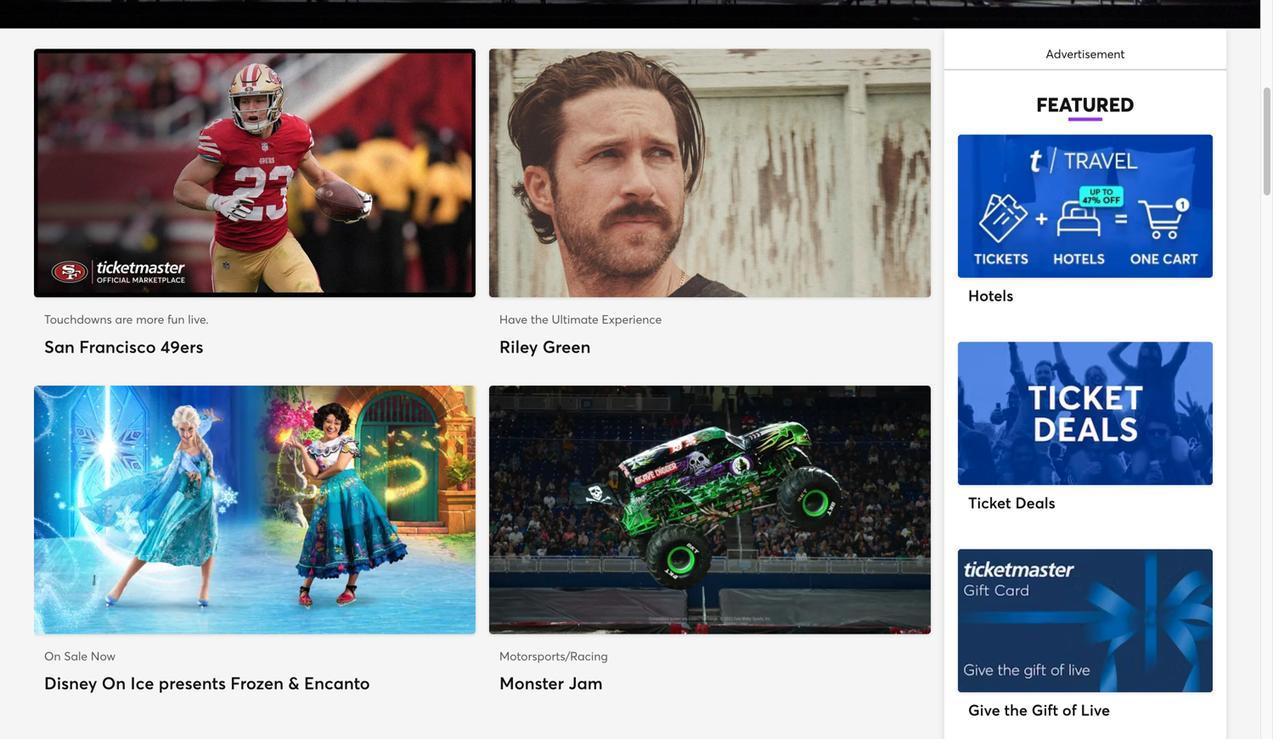 Task type: locate. For each thing, give the bounding box(es) containing it.
have the ultimate experience riley green
[[500, 312, 662, 357]]

of
[[1063, 700, 1077, 720]]

the
[[531, 312, 549, 327], [1005, 700, 1028, 720]]

the right have at the top left
[[531, 312, 549, 327]]

the for riley
[[531, 312, 549, 327]]

on left sale
[[44, 648, 61, 664]]

on
[[44, 648, 61, 664], [102, 671, 126, 694]]

ticket deals
[[968, 492, 1056, 513]]

on left ice
[[102, 671, 126, 694]]

gift
[[1032, 700, 1059, 720]]

1 vertical spatial on
[[102, 671, 126, 694]]

monster
[[500, 671, 564, 694]]

motorsports/racing monster jam
[[500, 648, 608, 694]]

hotels
[[968, 285, 1014, 306]]

1 vertical spatial the
[[1005, 700, 1028, 720]]

riley
[[500, 335, 538, 357]]

on sale now disney on ice presents frozen & encanto
[[44, 648, 370, 694]]

0 vertical spatial on
[[44, 648, 61, 664]]

green
[[543, 335, 591, 357]]

motorsports/racing
[[500, 648, 608, 664]]

sale
[[64, 648, 88, 664]]

1 horizontal spatial the
[[1005, 700, 1028, 720]]

now
[[91, 648, 116, 664]]

the inside give the gift of live link
[[1005, 700, 1028, 720]]

0 vertical spatial the
[[531, 312, 549, 327]]

have
[[500, 312, 528, 327]]

49ers
[[160, 335, 203, 357]]

&
[[288, 671, 300, 694]]

the left gift
[[1005, 700, 1028, 720]]

1 horizontal spatial on
[[102, 671, 126, 694]]

live.
[[188, 312, 209, 327]]

encanto
[[304, 671, 370, 694]]

experience
[[602, 312, 662, 327]]

fun
[[167, 312, 185, 327]]

ultimate
[[552, 312, 599, 327]]

disney
[[44, 671, 97, 694]]

jam
[[569, 671, 603, 694]]

the inside the have the ultimate experience riley green
[[531, 312, 549, 327]]

hotels link
[[958, 135, 1213, 321]]

0 horizontal spatial the
[[531, 312, 549, 327]]



Task type: describe. For each thing, give the bounding box(es) containing it.
are
[[115, 312, 133, 327]]

ticket deals link
[[958, 342, 1213, 529]]

give
[[968, 700, 1000, 720]]

more
[[136, 312, 164, 327]]

live
[[1081, 700, 1110, 720]]

give the gift of live link
[[958, 549, 1213, 736]]

francisco
[[79, 335, 156, 357]]

touchdowns are more fun live. san francisco 49ers
[[44, 312, 209, 357]]

give the gift of live
[[968, 700, 1110, 720]]

0 horizontal spatial on
[[44, 648, 61, 664]]

presents
[[159, 671, 226, 694]]

deals
[[1016, 492, 1056, 513]]

ticket
[[968, 492, 1011, 513]]

frozen
[[230, 671, 284, 694]]

advertisement
[[1046, 46, 1125, 62]]

touchdowns
[[44, 312, 112, 327]]

the for live
[[1005, 700, 1028, 720]]

san
[[44, 335, 75, 357]]

featured
[[1037, 91, 1135, 117]]

ice
[[130, 671, 154, 694]]



Task type: vqa. For each thing, say whether or not it's contained in the screenshot.
Available
no



